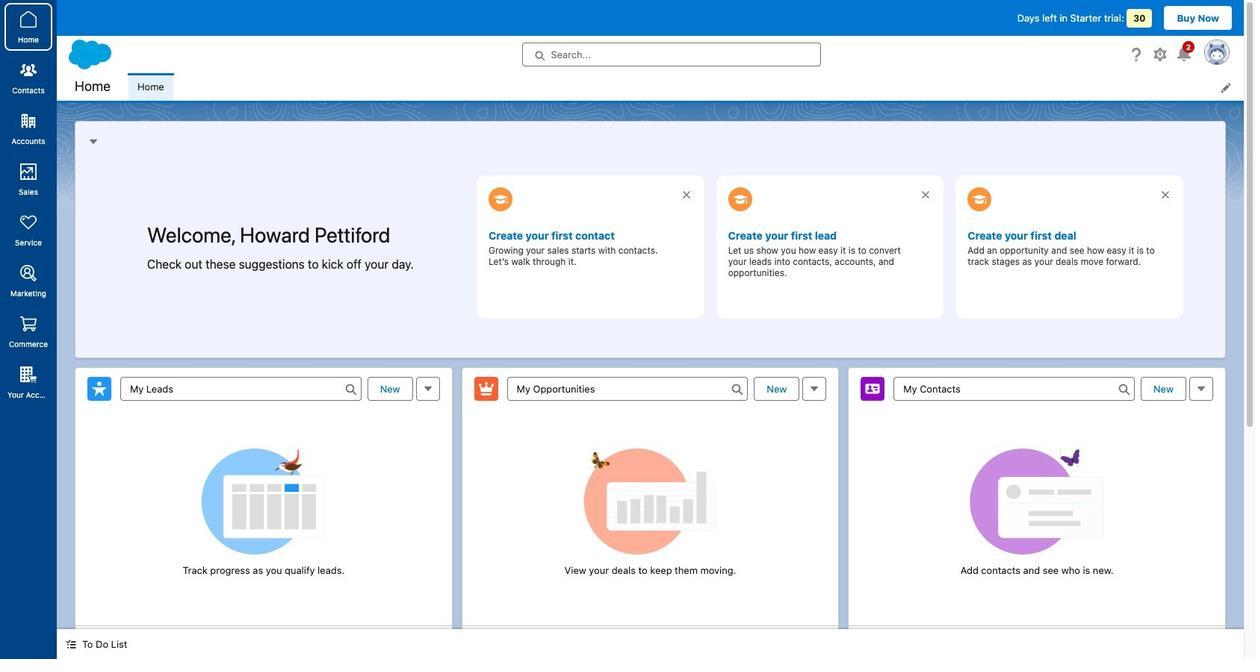 Task type: describe. For each thing, give the bounding box(es) containing it.
text default image
[[66, 640, 76, 650]]

Select an Option text field
[[507, 377, 748, 401]]



Task type: locate. For each thing, give the bounding box(es) containing it.
Select an Option text field
[[120, 377, 361, 401]]

list
[[128, 73, 1244, 101]]



